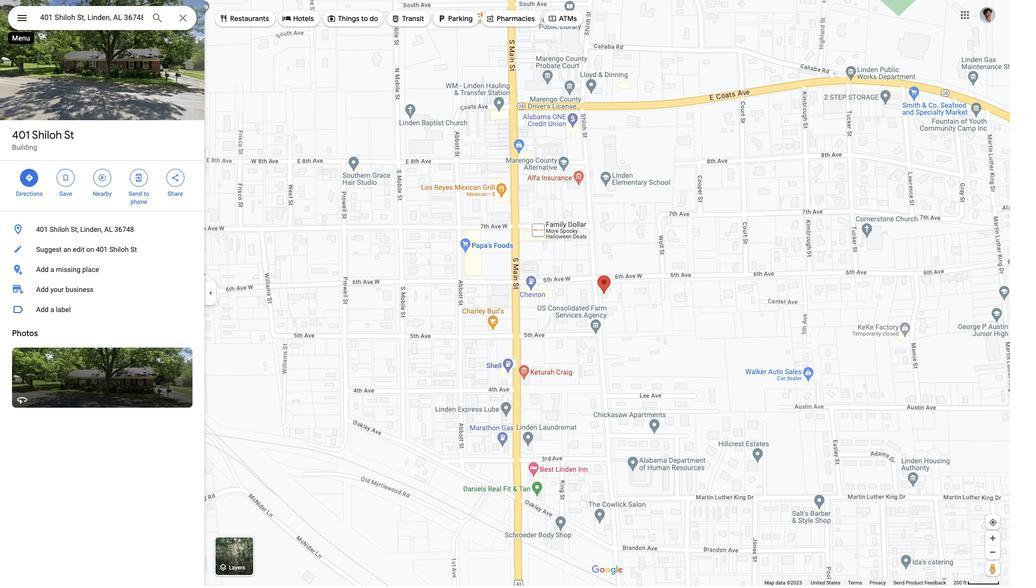 Task type: vqa. For each thing, say whether or not it's contained in the screenshot.


Task type: locate. For each thing, give the bounding box(es) containing it.
parking
[[448, 14, 473, 23]]

terms button
[[848, 580, 862, 587]]


[[282, 13, 291, 24]]

send up phone
[[129, 191, 142, 198]]


[[98, 172, 107, 183]]

footer containing map data ©2023
[[765, 580, 954, 587]]

building
[[12, 143, 37, 151]]

0 vertical spatial add
[[36, 266, 49, 274]]

shiloh for st
[[32, 128, 62, 142]]

add inside 'link'
[[36, 286, 49, 294]]

send inside button
[[893, 581, 905, 586]]

401 shiloh st, linden, al 36748 button
[[0, 220, 205, 240]]

add for add a missing place
[[36, 266, 49, 274]]

1 vertical spatial a
[[50, 306, 54, 314]]

share
[[168, 191, 183, 198]]

401 inside 401 shiloh st building
[[12, 128, 30, 142]]

zoom in image
[[989, 535, 997, 542]]


[[171, 172, 180, 183]]

1 a from the top
[[50, 266, 54, 274]]

label
[[56, 306, 71, 314]]

2 a from the top
[[50, 306, 54, 314]]

st down 36748
[[130, 246, 137, 254]]

st inside suggest an edit on 401 shiloh st button
[[130, 246, 137, 254]]

0 vertical spatial shiloh
[[32, 128, 62, 142]]

to inside the  things to do
[[361, 14, 368, 23]]

401
[[12, 128, 30, 142], [36, 226, 48, 234], [96, 246, 108, 254]]

401 for st,
[[36, 226, 48, 234]]

0 vertical spatial st
[[64, 128, 74, 142]]


[[25, 172, 34, 183]]

2 horizontal spatial 401
[[96, 246, 108, 254]]

privacy button
[[870, 580, 886, 587]]


[[327, 13, 336, 24]]

add for add your business
[[36, 286, 49, 294]]

united states button
[[811, 580, 841, 587]]

shiloh
[[32, 128, 62, 142], [50, 226, 69, 234], [109, 246, 129, 254]]

save
[[59, 191, 72, 198]]

atms
[[559, 14, 577, 23]]

add your business link
[[0, 280, 205, 300]]

show your location image
[[989, 518, 998, 527]]

1 vertical spatial add
[[36, 286, 49, 294]]

directions
[[16, 191, 43, 198]]

pharmacies
[[497, 14, 535, 23]]

1 vertical spatial 401
[[36, 226, 48, 234]]

2 vertical spatial shiloh
[[109, 246, 129, 254]]

 transit
[[391, 13, 424, 24]]

3 add from the top
[[36, 306, 49, 314]]

0 horizontal spatial 401
[[12, 128, 30, 142]]

add down suggest at the left
[[36, 266, 49, 274]]

1 vertical spatial send
[[893, 581, 905, 586]]

add for add a label
[[36, 306, 49, 314]]

add your business
[[36, 286, 94, 294]]

401 up suggest at the left
[[36, 226, 48, 234]]

united
[[811, 581, 825, 586]]

401 up building on the top of the page
[[12, 128, 30, 142]]

add
[[36, 266, 49, 274], [36, 286, 49, 294], [36, 306, 49, 314]]

collapse side panel image
[[205, 288, 216, 299]]

1 vertical spatial to
[[144, 191, 149, 198]]

do
[[370, 14, 378, 23]]

0 vertical spatial a
[[50, 266, 54, 274]]

0 vertical spatial send
[[129, 191, 142, 198]]

1 horizontal spatial to
[[361, 14, 368, 23]]

401 shiloh st main content
[[0, 0, 205, 587]]

shiloh up building on the top of the page
[[32, 128, 62, 142]]

0 vertical spatial 401
[[12, 128, 30, 142]]

1 vertical spatial shiloh
[[50, 226, 69, 234]]


[[219, 13, 228, 24]]


[[548, 13, 557, 24]]

to up phone
[[144, 191, 149, 198]]

shiloh left the st,
[[50, 226, 69, 234]]

©2023
[[787, 581, 802, 586]]

2 vertical spatial add
[[36, 306, 49, 314]]

a left missing
[[50, 266, 54, 274]]

2 add from the top
[[36, 286, 49, 294]]

linden,
[[80, 226, 103, 234]]

show street view coverage image
[[986, 561, 1000, 577]]

1 vertical spatial st
[[130, 246, 137, 254]]

a left label
[[50, 306, 54, 314]]

photos
[[12, 329, 38, 339]]

0 horizontal spatial send
[[129, 191, 142, 198]]

1 horizontal spatial send
[[893, 581, 905, 586]]

shiloh down 36748
[[109, 246, 129, 254]]

send inside "send to phone"
[[129, 191, 142, 198]]

a
[[50, 266, 54, 274], [50, 306, 54, 314]]

200
[[954, 581, 962, 586]]

things
[[338, 14, 359, 23]]

1 add from the top
[[36, 266, 49, 274]]

a for missing
[[50, 266, 54, 274]]


[[391, 13, 400, 24]]

st
[[64, 128, 74, 142], [130, 246, 137, 254]]

0 horizontal spatial st
[[64, 128, 74, 142]]

send
[[129, 191, 142, 198], [893, 581, 905, 586]]

401 shiloh st building
[[12, 128, 74, 151]]

2 vertical spatial 401
[[96, 246, 108, 254]]

401 for st
[[12, 128, 30, 142]]

add left label
[[36, 306, 49, 314]]

footer
[[765, 580, 954, 587]]

missing
[[56, 266, 80, 274]]

send product feedback
[[893, 581, 946, 586]]

to
[[361, 14, 368, 23], [144, 191, 149, 198]]


[[61, 172, 70, 183]]

add left your
[[36, 286, 49, 294]]

401 right on
[[96, 246, 108, 254]]

shiloh inside 401 shiloh st building
[[32, 128, 62, 142]]

suggest an edit on 401 shiloh st button
[[0, 240, 205, 260]]

send left the "product" on the right bottom
[[893, 581, 905, 586]]

0 vertical spatial to
[[361, 14, 368, 23]]

add a label
[[36, 306, 71, 314]]

st up 
[[64, 128, 74, 142]]

restaurants
[[230, 14, 269, 23]]

to left do
[[361, 14, 368, 23]]

 atms
[[548, 13, 577, 24]]

0 horizontal spatial to
[[144, 191, 149, 198]]

st inside 401 shiloh st building
[[64, 128, 74, 142]]

None field
[[40, 12, 143, 24]]

1 horizontal spatial st
[[130, 246, 137, 254]]

send for send to phone
[[129, 191, 142, 198]]

al
[[104, 226, 113, 234]]


[[486, 13, 495, 24]]

your
[[50, 286, 64, 294]]

data
[[776, 581, 786, 586]]

401 Shiloh St, Linden, AL 36748 field
[[8, 6, 197, 30]]

1 horizontal spatial 401
[[36, 226, 48, 234]]



Task type: describe. For each thing, give the bounding box(es) containing it.
transit
[[402, 14, 424, 23]]

map
[[765, 581, 774, 586]]

st,
[[71, 226, 79, 234]]

google maps element
[[0, 0, 1010, 587]]

united states
[[811, 581, 841, 586]]

business
[[66, 286, 94, 294]]

add a label button
[[0, 300, 205, 320]]

layers
[[229, 565, 245, 572]]

privacy
[[870, 581, 886, 586]]

terms
[[848, 581, 862, 586]]

google account: tariq douglas  
(tariq.douglas@adept.ai) image
[[980, 7, 996, 23]]

product
[[906, 581, 923, 586]]

 restaurants
[[219, 13, 269, 24]]

to inside "send to phone"
[[144, 191, 149, 198]]

ft
[[963, 581, 967, 586]]

states
[[826, 581, 841, 586]]

 things to do
[[327, 13, 378, 24]]


[[16, 11, 28, 25]]

add a missing place button
[[0, 260, 205, 280]]

edit
[[73, 246, 84, 254]]

footer inside google maps element
[[765, 580, 954, 587]]


[[134, 172, 143, 183]]

suggest
[[36, 246, 62, 254]]

401 shiloh st, linden, al 36748
[[36, 226, 134, 234]]

send for send product feedback
[[893, 581, 905, 586]]

 search field
[[8, 6, 197, 32]]

suggest an edit on 401 shiloh st
[[36, 246, 137, 254]]

none field inside the 401 shiloh st, linden, al 36748 field
[[40, 12, 143, 24]]

send to phone
[[129, 191, 149, 206]]

zoom out image
[[989, 549, 997, 556]]


[[437, 13, 446, 24]]

200 ft button
[[954, 581, 1000, 586]]

200 ft
[[954, 581, 967, 586]]

shiloh for st,
[[50, 226, 69, 234]]

feedback
[[925, 581, 946, 586]]

an
[[63, 246, 71, 254]]

map data ©2023
[[765, 581, 803, 586]]

nearby
[[93, 191, 112, 198]]

 parking
[[437, 13, 473, 24]]

hotels
[[293, 14, 314, 23]]

a for label
[[50, 306, 54, 314]]

add a missing place
[[36, 266, 99, 274]]

place
[[82, 266, 99, 274]]

 hotels
[[282, 13, 314, 24]]

actions for 401 shiloh st region
[[0, 161, 205, 211]]

send product feedback button
[[893, 580, 946, 587]]

 button
[[8, 6, 36, 32]]

phone
[[130, 199, 147, 206]]

36748
[[114, 226, 134, 234]]

on
[[86, 246, 94, 254]]

 pharmacies
[[486, 13, 535, 24]]



